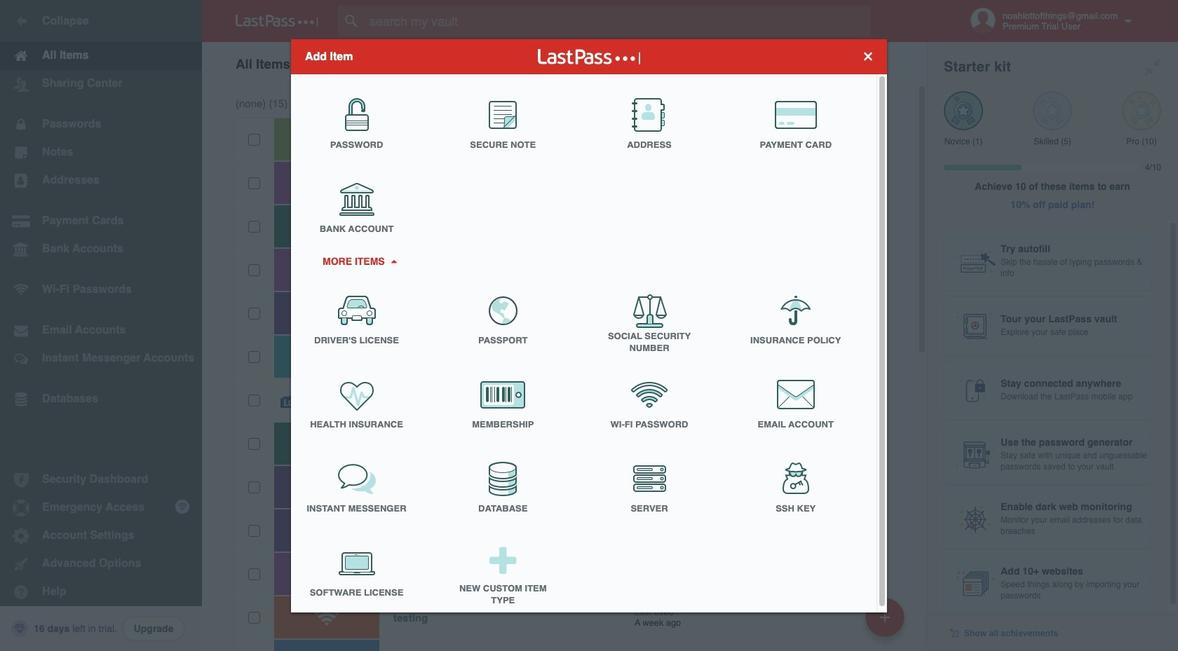 Task type: vqa. For each thing, say whether or not it's contained in the screenshot.
LASTPASS image
yes



Task type: describe. For each thing, give the bounding box(es) containing it.
new item image
[[881, 613, 890, 623]]

search my vault text field
[[338, 6, 899, 36]]

Search search field
[[338, 6, 899, 36]]

new item navigation
[[861, 594, 914, 652]]



Task type: locate. For each thing, give the bounding box(es) containing it.
lastpass image
[[236, 15, 319, 27]]

vault options navigation
[[202, 42, 928, 84]]

caret right image
[[389, 260, 399, 263]]

dialog
[[291, 39, 888, 617]]

main navigation navigation
[[0, 0, 202, 652]]



